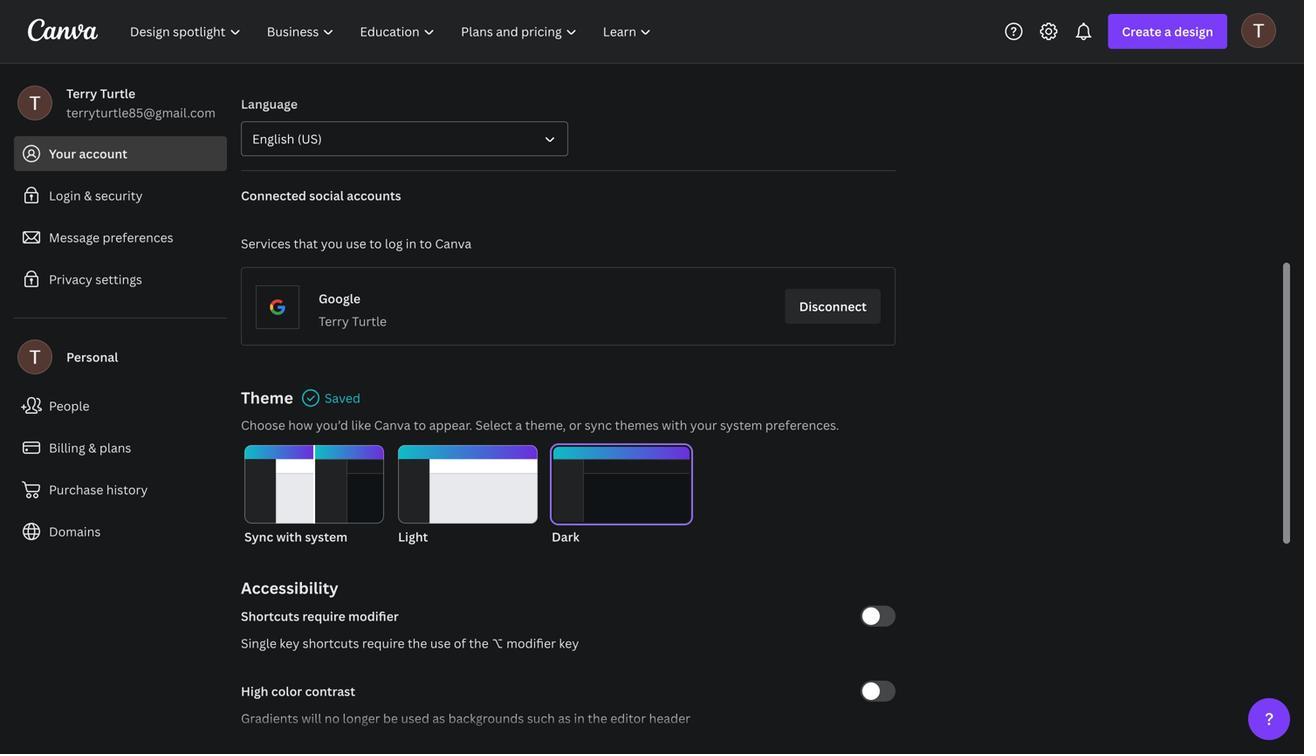 Task type: describe. For each thing, give the bounding box(es) containing it.
theme
[[241, 387, 293, 409]]

create
[[1122, 23, 1162, 40]]

google
[[319, 290, 361, 307]]

terry turtle terryturtle85@gmail.com
[[66, 85, 216, 121]]

to left appear.
[[414, 417, 426, 433]]

your account link
[[14, 136, 227, 171]]

high
[[241, 683, 268, 700]]

Sync with system button
[[244, 445, 384, 546]]

login & security
[[49, 187, 143, 204]]

billing & plans
[[49, 440, 131, 456]]

you'd
[[316, 417, 348, 433]]

people link
[[14, 388, 227, 423]]

message
[[49, 229, 100, 246]]

privacy settings
[[49, 271, 142, 288]]

shortcuts
[[303, 635, 359, 652]]

login & security link
[[14, 178, 227, 213]]

terry inside terry turtle terryturtle85@gmail.com
[[66, 85, 97, 102]]

create a design button
[[1108, 14, 1227, 49]]

like
[[351, 417, 371, 433]]

high color contrast
[[241, 683, 355, 700]]

(us)
[[297, 131, 322, 147]]

single
[[241, 635, 277, 652]]

you
[[321, 235, 343, 252]]

security
[[95, 187, 143, 204]]

light
[[398, 529, 428, 545]]

your account
[[49, 145, 127, 162]]

choose how you'd like canva to appear. select a theme, or sync themes with your system preferences.
[[241, 417, 839, 433]]

connected social accounts
[[241, 187, 401, 204]]

with inside sync with system button
[[276, 529, 302, 545]]

personal
[[66, 349, 118, 365]]

1 horizontal spatial with
[[662, 417, 687, 433]]

backgrounds
[[448, 710, 524, 727]]

theme,
[[525, 417, 566, 433]]

google terry turtle
[[319, 290, 387, 330]]

editor
[[610, 710, 646, 727]]

language
[[241, 96, 298, 112]]

english (us)
[[252, 131, 322, 147]]

design
[[1174, 23, 1213, 40]]

appear.
[[429, 417, 472, 433]]

log
[[385, 235, 403, 252]]

disconnect
[[799, 298, 867, 315]]

saved
[[325, 390, 361, 406]]

Light button
[[398, 445, 538, 546]]

1 key from the left
[[280, 635, 300, 652]]

turtle inside terry turtle terryturtle85@gmail.com
[[100, 85, 135, 102]]

shortcuts require modifier
[[241, 608, 399, 625]]

1 vertical spatial modifier
[[506, 635, 556, 652]]

a inside dropdown button
[[1165, 23, 1172, 40]]

domains
[[49, 523, 101, 540]]

2 key from the left
[[559, 635, 579, 652]]

english
[[252, 131, 294, 147]]

select
[[475, 417, 512, 433]]

1 horizontal spatial require
[[362, 635, 405, 652]]

terryturtle85@gmail.com
[[66, 104, 216, 121]]

of
[[454, 635, 466, 652]]

contrast
[[305, 683, 355, 700]]

turtle inside google terry turtle
[[352, 313, 387, 330]]

privacy
[[49, 271, 92, 288]]

message preferences
[[49, 229, 173, 246]]

create a design
[[1122, 23, 1213, 40]]

& for billing
[[88, 440, 96, 456]]

social
[[309, 187, 344, 204]]

account
[[79, 145, 127, 162]]

sync
[[244, 529, 273, 545]]

terry inside google terry turtle
[[319, 313, 349, 330]]



Task type: vqa. For each thing, say whether or not it's contained in the screenshot.
Blue Neon American Football Instagram Post image
no



Task type: locate. For each thing, give the bounding box(es) containing it.
such
[[527, 710, 555, 727]]

1 vertical spatial canva
[[374, 417, 411, 433]]

1 horizontal spatial modifier
[[506, 635, 556, 652]]

sync
[[585, 417, 612, 433]]

that
[[294, 235, 318, 252]]

canva
[[435, 235, 472, 252], [374, 417, 411, 433]]

sync with system
[[244, 529, 348, 545]]

purchase history link
[[14, 472, 227, 507]]

1 horizontal spatial key
[[559, 635, 579, 652]]

your
[[690, 417, 717, 433]]

in right such
[[574, 710, 585, 727]]

purchase history
[[49, 481, 148, 498]]

0 horizontal spatial as
[[432, 710, 445, 727]]

gradients
[[241, 710, 299, 727]]

color
[[271, 683, 302, 700]]

canva right log
[[435, 235, 472, 252]]

canva right like
[[374, 417, 411, 433]]

people
[[49, 398, 90, 414]]

1 horizontal spatial as
[[558, 710, 571, 727]]

turtle down google
[[352, 313, 387, 330]]

modifier
[[348, 608, 399, 625], [506, 635, 556, 652]]

accounts
[[347, 187, 401, 204]]

1 vertical spatial turtle
[[352, 313, 387, 330]]

0 vertical spatial turtle
[[100, 85, 135, 102]]

1 as from the left
[[432, 710, 445, 727]]

0 horizontal spatial require
[[302, 608, 345, 625]]

be
[[383, 710, 398, 727]]

connected
[[241, 187, 306, 204]]

longer
[[343, 710, 380, 727]]

to right log
[[420, 235, 432, 252]]

1 horizontal spatial system
[[720, 417, 762, 433]]

use
[[346, 235, 366, 252], [430, 635, 451, 652]]

1 vertical spatial use
[[430, 635, 451, 652]]

key
[[280, 635, 300, 652], [559, 635, 579, 652]]

0 vertical spatial a
[[1165, 23, 1172, 40]]

0 horizontal spatial canva
[[374, 417, 411, 433]]

use right you on the left top of the page
[[346, 235, 366, 252]]

preferences.
[[765, 417, 839, 433]]

terry turtle image
[[1241, 13, 1276, 48]]

will
[[302, 710, 322, 727]]

gradients will no longer be used as backgrounds such as in the editor header
[[241, 710, 690, 727]]

accessibility
[[241, 577, 338, 599]]

0 vertical spatial system
[[720, 417, 762, 433]]

in
[[406, 235, 417, 252], [574, 710, 585, 727]]

system right your
[[720, 417, 762, 433]]

0 vertical spatial with
[[662, 417, 687, 433]]

require
[[302, 608, 345, 625], [362, 635, 405, 652]]

2 horizontal spatial the
[[588, 710, 607, 727]]

0 horizontal spatial with
[[276, 529, 302, 545]]

the left ⌥
[[469, 635, 489, 652]]

1 horizontal spatial a
[[1165, 23, 1172, 40]]

plans
[[99, 440, 131, 456]]

0 vertical spatial modifier
[[348, 608, 399, 625]]

1 horizontal spatial in
[[574, 710, 585, 727]]

&
[[84, 187, 92, 204], [88, 440, 96, 456]]

1 vertical spatial with
[[276, 529, 302, 545]]

Dark button
[[552, 445, 691, 546]]

0 horizontal spatial system
[[305, 529, 348, 545]]

& right login
[[84, 187, 92, 204]]

1 vertical spatial &
[[88, 440, 96, 456]]

1 horizontal spatial terry
[[319, 313, 349, 330]]

system up accessibility
[[305, 529, 348, 545]]

privacy settings link
[[14, 262, 227, 297]]

2 as from the left
[[558, 710, 571, 727]]

header
[[649, 710, 690, 727]]

1 vertical spatial in
[[574, 710, 585, 727]]

services
[[241, 235, 291, 252]]

with right "sync"
[[276, 529, 302, 545]]

choose
[[241, 417, 285, 433]]

as right used
[[432, 710, 445, 727]]

the left the editor
[[588, 710, 607, 727]]

1 horizontal spatial the
[[469, 635, 489, 652]]

0 horizontal spatial the
[[408, 635, 427, 652]]

0 horizontal spatial terry
[[66, 85, 97, 102]]

a left "design"
[[1165, 23, 1172, 40]]

Language: English (US) button
[[241, 121, 568, 156]]

login
[[49, 187, 81, 204]]

0 vertical spatial canva
[[435, 235, 472, 252]]

purchase
[[49, 481, 103, 498]]

billing & plans link
[[14, 430, 227, 465]]

with left your
[[662, 417, 687, 433]]

0 vertical spatial terry
[[66, 85, 97, 102]]

0 vertical spatial require
[[302, 608, 345, 625]]

in right log
[[406, 235, 417, 252]]

turtle up terryturtle85@gmail.com on the left
[[100, 85, 135, 102]]

use left of
[[430, 635, 451, 652]]

1 vertical spatial terry
[[319, 313, 349, 330]]

1 horizontal spatial canva
[[435, 235, 472, 252]]

the
[[408, 635, 427, 652], [469, 635, 489, 652], [588, 710, 607, 727]]

0 vertical spatial in
[[406, 235, 417, 252]]

domains link
[[14, 514, 227, 549]]

as right such
[[558, 710, 571, 727]]

top level navigation element
[[119, 14, 666, 49]]

the left of
[[408, 635, 427, 652]]

require up shortcuts
[[302, 608, 345, 625]]

& left plans
[[88, 440, 96, 456]]

message preferences link
[[14, 220, 227, 255]]

system inside button
[[305, 529, 348, 545]]

0 horizontal spatial in
[[406, 235, 417, 252]]

1 vertical spatial require
[[362, 635, 405, 652]]

1 horizontal spatial use
[[430, 635, 451, 652]]

or
[[569, 417, 582, 433]]

disconnect button
[[785, 289, 881, 324]]

dark
[[552, 529, 580, 545]]

0 vertical spatial &
[[84, 187, 92, 204]]

modifier right ⌥
[[506, 635, 556, 652]]

shortcuts
[[241, 608, 299, 625]]

terry
[[66, 85, 97, 102], [319, 313, 349, 330]]

billing
[[49, 440, 85, 456]]

terry up your account
[[66, 85, 97, 102]]

require right shortcuts
[[362, 635, 405, 652]]

settings
[[95, 271, 142, 288]]

services that you use to log in to canva
[[241, 235, 472, 252]]

0 horizontal spatial a
[[515, 417, 522, 433]]

single key shortcuts require the use of the ⌥ modifier key
[[241, 635, 579, 652]]

0 horizontal spatial use
[[346, 235, 366, 252]]

& for login
[[84, 187, 92, 204]]

1 horizontal spatial turtle
[[352, 313, 387, 330]]

0 horizontal spatial modifier
[[348, 608, 399, 625]]

a right select
[[515, 417, 522, 433]]

history
[[106, 481, 148, 498]]

how
[[288, 417, 313, 433]]

1 vertical spatial system
[[305, 529, 348, 545]]

modifier up single key shortcuts require the use of the ⌥ modifier key
[[348, 608, 399, 625]]

0 horizontal spatial turtle
[[100, 85, 135, 102]]

1 vertical spatial a
[[515, 417, 522, 433]]

system
[[720, 417, 762, 433], [305, 529, 348, 545]]

terry down google
[[319, 313, 349, 330]]

0 vertical spatial use
[[346, 235, 366, 252]]

used
[[401, 710, 429, 727]]

key right single
[[280, 635, 300, 652]]

your
[[49, 145, 76, 162]]

key right ⌥
[[559, 635, 579, 652]]

to left log
[[369, 235, 382, 252]]

0 horizontal spatial key
[[280, 635, 300, 652]]

⌥
[[492, 635, 503, 652]]

preferences
[[103, 229, 173, 246]]

no
[[325, 710, 340, 727]]

turtle
[[100, 85, 135, 102], [352, 313, 387, 330]]

themes
[[615, 417, 659, 433]]

as
[[432, 710, 445, 727], [558, 710, 571, 727]]

to
[[369, 235, 382, 252], [420, 235, 432, 252], [414, 417, 426, 433]]



